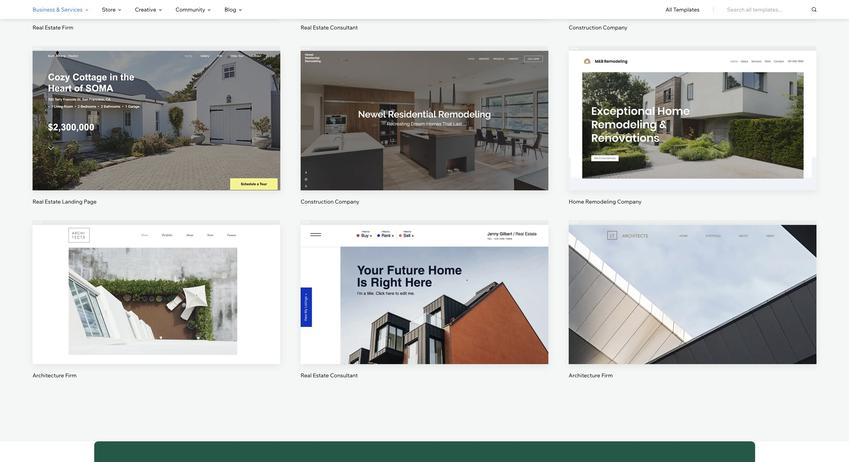 Task type: locate. For each thing, give the bounding box(es) containing it.
real estate firm group
[[33, 0, 280, 31]]

1 real estate consultant from the top
[[301, 24, 358, 31]]

1 vertical spatial consultant
[[330, 372, 358, 379]]

firm
[[62, 24, 73, 31], [65, 372, 77, 379], [601, 372, 613, 379]]

creative
[[135, 6, 156, 13]]

business
[[33, 6, 55, 13]]

real estate website templates - architecture firm image for first architecture firm 'group'
[[33, 225, 280, 364]]

1 horizontal spatial architecture firm group
[[569, 220, 816, 379]]

community
[[176, 6, 205, 13]]

1 vertical spatial real estate website templates - construction company image
[[301, 51, 548, 190]]

company inside group
[[617, 198, 642, 205]]

1 horizontal spatial construction company
[[569, 24, 627, 31]]

0 vertical spatial construction company
[[569, 24, 627, 31]]

0 horizontal spatial construction company
[[301, 198, 359, 205]]

edit inside real estate landing page group
[[151, 107, 162, 114]]

0 horizontal spatial construction company group
[[301, 46, 548, 205]]

0 horizontal spatial architecture firm
[[33, 372, 77, 379]]

view button
[[140, 125, 173, 142], [408, 125, 441, 142], [676, 125, 709, 142], [140, 299, 173, 316], [408, 299, 441, 316], [676, 299, 709, 316]]

1 architecture from the left
[[33, 372, 64, 379]]

edit button for view 'popup button' within the construction company group
[[408, 102, 441, 119]]

construction
[[569, 24, 602, 31], [301, 198, 334, 205]]

real estate firm
[[33, 24, 73, 31]]

edit inside home remodeling company group
[[687, 107, 698, 114]]

1 architecture firm from the left
[[33, 372, 77, 379]]

1 horizontal spatial architecture
[[569, 372, 600, 379]]

1 vertical spatial construction company group
[[301, 46, 548, 205]]

real for real estate consultant group
[[301, 372, 312, 379]]

1 vertical spatial real estate consultant
[[301, 372, 358, 379]]

real estate website templates - construction company image
[[569, 0, 816, 16], [301, 51, 548, 190]]

firm for first architecture firm 'group' from right
[[601, 372, 613, 379]]

construction for construction company group containing construction company
[[569, 24, 602, 31]]

2 consultant from the top
[[330, 372, 358, 379]]

firm for first architecture firm 'group'
[[65, 372, 77, 379]]

0 horizontal spatial real estate website templates - construction company image
[[301, 51, 548, 190]]

1 vertical spatial construction
[[301, 198, 334, 205]]

view
[[150, 130, 163, 137], [418, 130, 431, 137], [686, 130, 699, 137], [150, 304, 163, 311], [418, 304, 431, 311], [686, 304, 699, 311]]

1 horizontal spatial architecture firm
[[569, 372, 613, 379]]

company
[[603, 24, 627, 31], [335, 198, 359, 205], [617, 198, 642, 205]]

&
[[56, 6, 60, 13]]

landing
[[62, 198, 83, 205]]

1 horizontal spatial real estate website templates - construction company image
[[569, 0, 816, 16]]

edit button
[[140, 102, 173, 119], [408, 102, 441, 119], [676, 102, 709, 119], [140, 276, 173, 293], [408, 276, 441, 293], [676, 276, 709, 293]]

real estate website templates - real estate landing page image
[[33, 51, 280, 190]]

1 consultant from the top
[[330, 24, 358, 31]]

all templates
[[666, 6, 700, 13]]

architecture firm for first architecture firm 'group'
[[33, 372, 77, 379]]

view button for real estate website templates - real estate landing page image
[[140, 125, 173, 142]]

construction company group containing edit
[[301, 46, 548, 205]]

home remodeling company group
[[569, 46, 816, 205]]

view button for the leftmost the real estate website templates - construction company "image"
[[408, 125, 441, 142]]

view button inside real estate landing page group
[[140, 125, 173, 142]]

Search search field
[[727, 0, 816, 19]]

architecture firm
[[33, 372, 77, 379], [569, 372, 613, 379]]

edit button inside construction company group
[[408, 102, 441, 119]]

1 horizontal spatial construction company group
[[569, 0, 816, 31]]

0 horizontal spatial construction
[[301, 198, 334, 205]]

view for view 'popup button' inside real estate consultant group
[[418, 304, 431, 311]]

2 real estate consultant from the top
[[301, 372, 358, 379]]

edit button inside real estate consultant group
[[408, 276, 441, 293]]

construction company group
[[569, 0, 816, 31], [301, 46, 548, 205]]

firm inside real estate firm group
[[62, 24, 73, 31]]

0 horizontal spatial architecture firm group
[[33, 220, 280, 379]]

real estate website templates - real estate consultant image
[[301, 225, 548, 364]]

store
[[102, 6, 116, 13]]

edit button inside home remodeling company group
[[676, 102, 709, 119]]

view button inside real estate consultant group
[[408, 299, 441, 316]]

real estate website templates - architecture firm image for first architecture firm 'group' from right
[[569, 225, 816, 364]]

None search field
[[727, 0, 816, 19]]

2 architecture from the left
[[569, 372, 600, 379]]

1 real estate website templates - architecture firm image from the left
[[33, 225, 280, 364]]

1 vertical spatial construction company
[[301, 198, 359, 205]]

view button inside construction company group
[[408, 125, 441, 142]]

1 horizontal spatial real estate website templates - architecture firm image
[[569, 225, 816, 364]]

consultant inside group
[[330, 372, 358, 379]]

0 vertical spatial real estate consultant
[[301, 24, 358, 31]]

view inside real estate landing page group
[[150, 130, 163, 137]]

estate
[[45, 24, 61, 31], [313, 24, 329, 31], [45, 198, 61, 205], [313, 372, 329, 379]]

real estate consultant
[[301, 24, 358, 31], [301, 372, 358, 379]]

0 vertical spatial consultant
[[330, 24, 358, 31]]

architecture firm group
[[33, 220, 280, 379], [569, 220, 816, 379]]

0 vertical spatial construction
[[569, 24, 602, 31]]

0 horizontal spatial real estate website templates - architecture firm image
[[33, 225, 280, 364]]

2 real estate website templates - architecture firm image from the left
[[569, 225, 816, 364]]

architecture firm for first architecture firm 'group' from right
[[569, 372, 613, 379]]

business & services
[[33, 6, 83, 13]]

1 horizontal spatial construction
[[569, 24, 602, 31]]

edit button inside real estate landing page group
[[140, 102, 173, 119]]

edit
[[151, 107, 162, 114], [419, 107, 430, 114], [687, 107, 698, 114], [151, 281, 162, 288], [419, 281, 430, 288], [687, 281, 698, 288]]

edit button for view 'popup button' inside real estate consultant group
[[408, 276, 441, 293]]

estate for real estate landing page group
[[45, 198, 61, 205]]

construction company
[[569, 24, 627, 31], [301, 198, 359, 205]]

real
[[33, 24, 43, 31], [301, 24, 312, 31], [33, 198, 43, 205], [301, 372, 312, 379]]

home
[[569, 198, 584, 205]]

real estate website templates - architecture firm image
[[33, 225, 280, 364], [569, 225, 816, 364]]

blog
[[224, 6, 236, 13]]

view button inside home remodeling company group
[[676, 125, 709, 142]]

view inside home remodeling company group
[[686, 130, 699, 137]]

2 architecture firm from the left
[[569, 372, 613, 379]]

view for view 'popup button' within the construction company group
[[418, 130, 431, 137]]

consultant
[[330, 24, 358, 31], [330, 372, 358, 379]]

view inside construction company group
[[418, 130, 431, 137]]

edit inside real estate consultant group
[[419, 281, 430, 288]]

edit for edit "button" in the real estate landing page group
[[151, 107, 162, 114]]

architecture
[[33, 372, 64, 379], [569, 372, 600, 379]]

0 horizontal spatial architecture
[[33, 372, 64, 379]]

view inside real estate consultant group
[[418, 304, 431, 311]]

edit inside construction company group
[[419, 107, 430, 114]]

0 vertical spatial construction company group
[[569, 0, 816, 31]]

all
[[666, 6, 672, 13]]



Task type: describe. For each thing, give the bounding box(es) containing it.
real estate consultant inside group
[[301, 372, 358, 379]]

construction for construction company group containing edit
[[301, 198, 334, 205]]

estate for real estate firm group
[[45, 24, 61, 31]]

construction company group containing construction company
[[569, 0, 816, 31]]

home remodeling company
[[569, 198, 642, 205]]

edit button for view 'popup button' in real estate landing page group
[[140, 102, 173, 119]]

real estate website templates - home remodeling company image
[[569, 51, 816, 190]]

categories by subject element
[[33, 0, 242, 19]]

construction company for construction company group containing edit
[[301, 198, 359, 205]]

real estate landing page
[[33, 198, 97, 205]]

edit for edit "button" inside the construction company group
[[419, 107, 430, 114]]

remodeling
[[585, 198, 616, 205]]

estate for real estate consultant group
[[313, 372, 329, 379]]

real estate landing page group
[[33, 46, 280, 205]]

real estate consultant group
[[301, 220, 548, 379]]

page
[[84, 198, 97, 205]]

real for real estate landing page group
[[33, 198, 43, 205]]

0 vertical spatial real estate website templates - construction company image
[[569, 0, 816, 16]]

view button for real estate website templates - real estate consultant "image"
[[408, 299, 441, 316]]

edit for edit "button" in the home remodeling company group
[[687, 107, 698, 114]]

construction company for construction company group containing construction company
[[569, 24, 627, 31]]

view for view 'popup button' in real estate landing page group
[[150, 130, 163, 137]]

view for view 'popup button' inside the home remodeling company group
[[686, 130, 699, 137]]

real estate website templates - real estate firm image
[[33, 0, 280, 16]]

all templates link
[[666, 0, 700, 19]]

2 architecture firm group from the left
[[569, 220, 816, 379]]

architecture for first architecture firm 'group'
[[33, 372, 64, 379]]

architecture for first architecture firm 'group' from right
[[569, 372, 600, 379]]

categories. use the left and right arrow keys to navigate the menu element
[[0, 0, 849, 19]]

view button for the 'real estate website templates - home remodeling company' image
[[676, 125, 709, 142]]

edit button for view 'popup button' inside the home remodeling company group
[[676, 102, 709, 119]]

services
[[61, 6, 83, 13]]

edit for edit "button" inside the real estate consultant group
[[419, 281, 430, 288]]

real for real estate firm group
[[33, 24, 43, 31]]

1 architecture firm group from the left
[[33, 220, 280, 379]]

templates
[[673, 6, 700, 13]]



Task type: vqa. For each thing, say whether or not it's contained in the screenshot.
A associated with Hire a Professional Find a professional to help build, design and promote your site.
no



